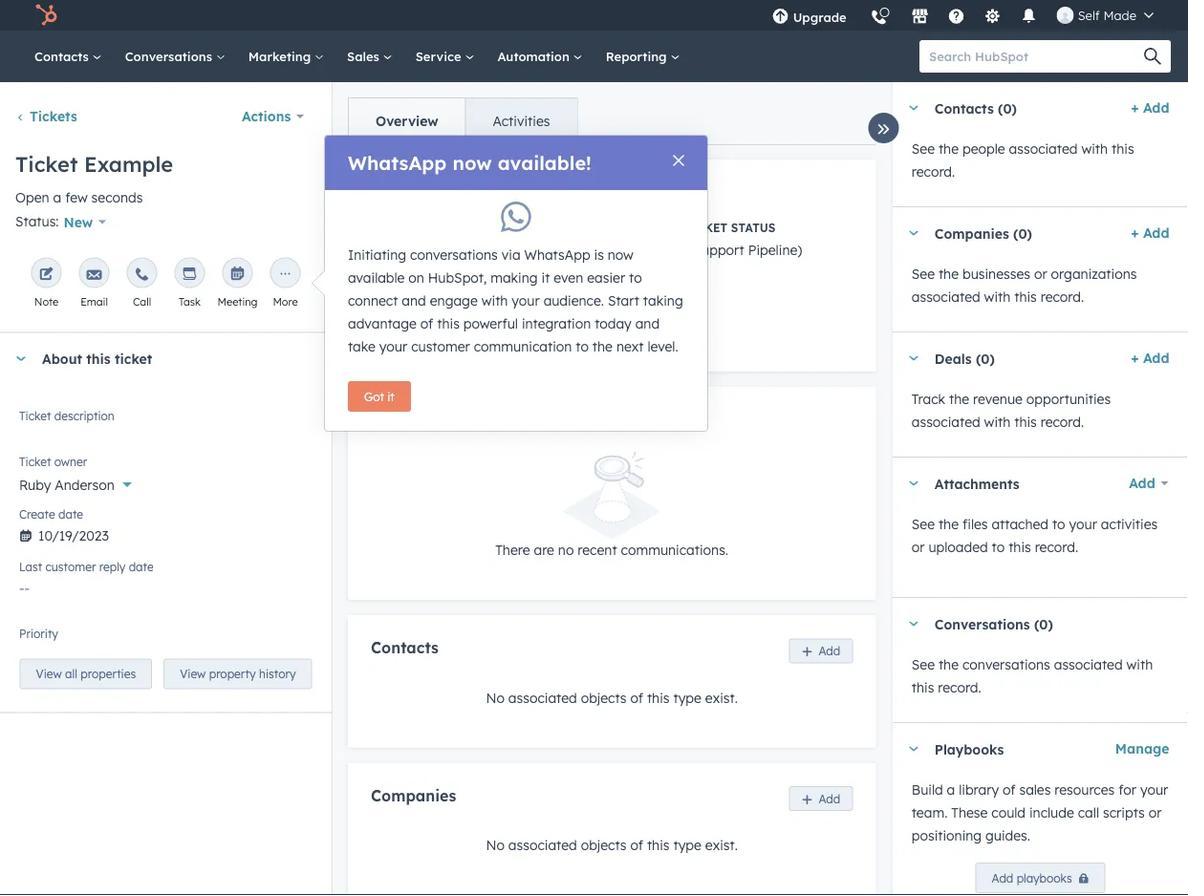 Task type: vqa. For each thing, say whether or not it's contained in the screenshot.


Task type: describe. For each thing, give the bounding box(es) containing it.
sales
[[1019, 782, 1050, 799]]

add playbooks
[[991, 871, 1072, 886]]

people
[[962, 141, 1005, 157]]

view property history link
[[164, 659, 312, 690]]

resources
[[1054, 782, 1114, 799]]

even
[[554, 270, 583, 286]]

+ add for see the people associated with this record.
[[1131, 99, 1169, 116]]

objects for contacts
[[581, 690, 627, 706]]

all
[[65, 667, 77, 681]]

about
[[42, 350, 82, 367]]

add button for contacts
[[789, 639, 853, 664]]

attached
[[991, 516, 1048, 533]]

select an option button
[[19, 624, 313, 655]]

recent communications
[[371, 410, 554, 429]]

contacts for contacts (0)
[[934, 100, 993, 116]]

engage
[[430, 292, 478, 309]]

last activity date --
[[432, 292, 557, 330]]

easier
[[587, 270, 625, 286]]

new inside ticket status new (support pipeline)
[[657, 242, 685, 259]]

new button
[[59, 210, 119, 235]]

(0) for deals (0)
[[975, 350, 994, 367]]

the for deals (0)
[[949, 391, 969, 408]]

ruby anderson image
[[1057, 7, 1074, 24]]

on
[[408, 270, 424, 286]]

audience.
[[544, 292, 604, 309]]

playbooks
[[934, 741, 1003, 758]]

conversations inside the initiating conversations via whatsapp is now available on hubspot, making it even easier to connect and engage with your audience. start taking advantage of this powerful integration today and take your customer communication to the next level.
[[410, 247, 498, 263]]

+ add for see the businesses or organizations associated with this record.
[[1131, 225, 1169, 241]]

include
[[1029, 805, 1074, 822]]

11:36
[[489, 242, 520, 259]]

call
[[133, 295, 151, 308]]

could
[[991, 805, 1025, 822]]

close image
[[673, 155, 684, 166]]

hubspot link
[[23, 4, 72, 27]]

marketing
[[248, 48, 315, 64]]

caret image for about
[[15, 356, 27, 361]]

conversations link
[[113, 31, 237, 82]]

taking
[[643, 292, 683, 309]]

advantage
[[348, 315, 417, 332]]

1 horizontal spatial contacts
[[371, 639, 439, 658]]

about this ticket
[[42, 350, 152, 367]]

attachments button
[[892, 458, 1108, 509]]

associated inside see the people associated with this record.
[[1008, 141, 1077, 157]]

+ add button for track the revenue opportunities associated with this record.
[[1131, 347, 1169, 370]]

recent
[[371, 410, 423, 429]]

create date 10/19/2023 11:36 am cdt
[[415, 221, 573, 259]]

available!
[[498, 151, 592, 175]]

contacts (0)
[[934, 100, 1016, 116]]

sales link
[[336, 31, 404, 82]]

date down ruby anderson
[[58, 507, 83, 522]]

uploaded
[[928, 539, 988, 556]]

see for see the conversations associated with this record.
[[911, 657, 934, 673]]

this inside see the people associated with this record.
[[1111, 141, 1134, 157]]

whatsapp now available!
[[348, 151, 592, 175]]

it inside button
[[387, 390, 395, 404]]

the for companies (0)
[[938, 266, 958, 282]]

to down attached
[[991, 539, 1004, 556]]

it inside the initiating conversations via whatsapp is now available on hubspot, making it even easier to connect and engage with your audience. start taking advantage of this powerful integration today and take your customer communication to the next level.
[[542, 270, 550, 286]]

caret image for playbooks
[[907, 747, 919, 752]]

meeting image
[[230, 267, 245, 282]]

caret image for conversations (0)
[[907, 622, 919, 627]]

this inside about this ticket dropdown button
[[86, 350, 111, 367]]

see for see the people associated with this record.
[[911, 141, 934, 157]]

opportunities
[[1026, 391, 1110, 408]]

date inside create date 10/19/2023 11:36 am cdt
[[503, 221, 534, 235]]

Ticket description text field
[[19, 406, 313, 444]]

this inside see the businesses or organizations associated with this record.
[[1014, 289, 1036, 305]]

task image
[[182, 267, 197, 282]]

this inside the initiating conversations via whatsapp is now available on hubspot, making it even easier to connect and engage with your audience. start taking advantage of this powerful integration today and take your customer communication to the next level.
[[437, 315, 460, 332]]

upgrade
[[793, 9, 847, 25]]

Search HubSpot search field
[[920, 40, 1154, 73]]

caret image inside attachments dropdown button
[[907, 481, 919, 486]]

integration
[[522, 315, 591, 332]]

status:
[[15, 213, 59, 230]]

no associated objects of this type exist. for companies
[[486, 837, 738, 854]]

view for view property history
[[180, 667, 206, 681]]

anderson
[[55, 476, 114, 493]]

meeting
[[217, 295, 258, 308]]

with inside track the revenue opportunities associated with this record.
[[984, 414, 1010, 431]]

select an option
[[19, 634, 121, 651]]

ticket for description
[[19, 409, 51, 423]]

scripts
[[1103, 805, 1144, 822]]

automation
[[497, 48, 573, 64]]

of inside the initiating conversations via whatsapp is now available on hubspot, making it even easier to connect and engage with your audience. start taking advantage of this powerful integration today and take your customer communication to the next level.
[[420, 315, 433, 332]]

0 horizontal spatial whatsapp
[[348, 151, 447, 175]]

record. inside track the revenue opportunities associated with this record.
[[1040, 414, 1084, 431]]

last for date
[[19, 560, 42, 574]]

more
[[273, 295, 298, 308]]

reply
[[99, 560, 126, 574]]

conversations (0) button
[[892, 598, 1169, 650]]

+ for see the businesses or organizations associated with this record.
[[1131, 225, 1139, 241]]

conversations for conversations (0)
[[934, 616, 1030, 633]]

more image
[[278, 267, 293, 282]]

conversations inside see the conversations associated with this record.
[[962, 657, 1050, 673]]

activities link
[[465, 98, 577, 144]]

objects for companies
[[581, 837, 627, 854]]

create for create date
[[19, 507, 55, 522]]

notifications image
[[1021, 9, 1038, 26]]

communications
[[428, 410, 554, 429]]

a for library
[[946, 782, 955, 799]]

deals (0) button
[[892, 333, 1123, 384]]

see the businesses or organizations associated with this record.
[[911, 266, 1136, 305]]

automation link
[[486, 31, 594, 82]]

description
[[54, 409, 114, 423]]

exist. for contacts
[[705, 690, 738, 706]]

your inside build a library of sales resources for your team. these could include call scripts or positioning guides.
[[1140, 782, 1168, 799]]

ticket owner
[[19, 455, 87, 469]]

positioning
[[911, 828, 981, 845]]

or inside build a library of sales resources for your team. these could include call scripts or positioning guides.
[[1148, 805, 1161, 822]]

create for create date 10/19/2023 11:36 am cdt
[[455, 221, 500, 235]]

see for see the files attached to your activities or uploaded to this record.
[[911, 516, 934, 533]]

recent
[[578, 542, 617, 559]]

self made button
[[1045, 0, 1165, 31]]

type for contacts
[[673, 690, 702, 706]]

build a library of sales resources for your team. these could include call scripts or positioning guides.
[[911, 782, 1168, 845]]

see the conversations associated with this record.
[[911, 657, 1153, 696]]

add inside add popup button
[[1129, 475, 1155, 492]]

calling icon button
[[863, 2, 895, 30]]

tickets
[[30, 108, 77, 125]]

organizations
[[1051, 266, 1136, 282]]

made
[[1103, 7, 1137, 23]]

(support
[[689, 242, 744, 259]]

an
[[61, 634, 77, 651]]

self made
[[1078, 7, 1137, 23]]

activities
[[493, 113, 550, 130]]

reporting
[[606, 48, 671, 64]]

seconds
[[91, 189, 143, 206]]

caret image for deals
[[907, 356, 919, 361]]

see the people associated with this record.
[[911, 141, 1134, 180]]

property
[[209, 667, 256, 681]]

playbooks
[[1016, 871, 1072, 886]]

help image
[[948, 9, 965, 26]]

record. inside see the businesses or organizations associated with this record.
[[1040, 289, 1084, 305]]

search button
[[1135, 40, 1171, 73]]

your down making
[[512, 292, 540, 309]]

call
[[1077, 805, 1099, 822]]

owner
[[54, 455, 87, 469]]



Task type: locate. For each thing, give the bounding box(es) containing it.
2 vertical spatial + add
[[1131, 350, 1169, 367]]

deals (0)
[[934, 350, 994, 367]]

the down conversations (0)
[[938, 657, 958, 673]]

0 vertical spatial customer
[[411, 338, 470, 355]]

0 horizontal spatial customer
[[45, 560, 96, 574]]

10/19/2023
[[415, 242, 486, 259]]

via
[[502, 247, 521, 263]]

+ down organizations
[[1131, 350, 1139, 367]]

associated inside see the businesses or organizations associated with this record.
[[911, 289, 980, 305]]

(0) up the businesses
[[1013, 225, 1032, 242]]

with inside see the conversations associated with this record.
[[1126, 657, 1153, 673]]

0 vertical spatial caret image
[[907, 622, 919, 627]]

option
[[81, 634, 121, 651]]

0 vertical spatial new
[[64, 213, 93, 230]]

0 horizontal spatial and
[[402, 292, 426, 309]]

1 objects from the top
[[581, 690, 627, 706]]

no
[[486, 690, 505, 706], [486, 837, 505, 854]]

1 vertical spatial type
[[673, 837, 702, 854]]

0 vertical spatial now
[[453, 151, 492, 175]]

+ down search button
[[1131, 99, 1139, 116]]

+ add button for see the businesses or organizations associated with this record.
[[1131, 222, 1169, 245]]

contacts (0) button
[[892, 82, 1123, 134]]

add inside button
[[991, 871, 1013, 886]]

see
[[911, 141, 934, 157], [911, 266, 934, 282], [911, 516, 934, 533], [911, 657, 934, 673]]

0 horizontal spatial contacts
[[34, 48, 92, 64]]

to up start
[[629, 270, 642, 286]]

playbooks button
[[892, 724, 1107, 775]]

(0) inside deals (0) dropdown button
[[975, 350, 994, 367]]

ticket for status
[[684, 221, 728, 235]]

ticket up open
[[15, 151, 78, 177]]

caret image left contacts (0)
[[907, 106, 919, 110]]

record. inside see the files attached to your activities or uploaded to this record.
[[1034, 539, 1078, 556]]

1 no from the top
[[486, 690, 505, 706]]

1 vertical spatial conversations
[[962, 657, 1050, 673]]

0 vertical spatial exist.
[[705, 690, 738, 706]]

0 vertical spatial no associated objects of this type exist.
[[486, 690, 738, 706]]

caret image
[[907, 106, 919, 110], [907, 231, 919, 236], [907, 356, 919, 361], [15, 356, 27, 361], [907, 481, 919, 486]]

exist.
[[705, 690, 738, 706], [705, 837, 738, 854]]

2 vertical spatial or
[[1148, 805, 1161, 822]]

3 + add from the top
[[1131, 350, 1169, 367]]

1 vertical spatial no associated objects of this type exist.
[[486, 837, 738, 854]]

with inside the initiating conversations via whatsapp is now available on hubspot, making it even easier to connect and engage with your audience. start taking advantage of this powerful integration today and take your customer communication to the next level.
[[481, 292, 508, 309]]

a for few
[[53, 189, 61, 206]]

1 exist. from the top
[[705, 690, 738, 706]]

create down ruby
[[19, 507, 55, 522]]

menu
[[761, 0, 1165, 38]]

associated inside see the conversations associated with this record.
[[1054, 657, 1122, 673]]

0 vertical spatial a
[[53, 189, 61, 206]]

objects
[[581, 690, 627, 706], [581, 837, 627, 854]]

1 no associated objects of this type exist. from the top
[[486, 690, 738, 706]]

conversations inside dropdown button
[[934, 616, 1030, 633]]

0 vertical spatial add button
[[789, 639, 853, 664]]

see left the people
[[911, 141, 934, 157]]

whatsapp up the even
[[524, 247, 590, 263]]

marketplaces button
[[900, 0, 940, 31]]

no for companies
[[486, 837, 505, 854]]

(0) inside the companies (0) dropdown button
[[1013, 225, 1032, 242]]

now right "is"
[[608, 247, 634, 263]]

see inside see the people associated with this record.
[[911, 141, 934, 157]]

0 horizontal spatial or
[[911, 539, 924, 556]]

and up level.
[[635, 315, 660, 332]]

(0) inside conversations (0) dropdown button
[[1034, 616, 1053, 633]]

there
[[495, 542, 530, 559]]

got it
[[364, 390, 395, 404]]

+ up organizations
[[1131, 225, 1139, 241]]

1 horizontal spatial new
[[657, 242, 685, 259]]

ruby anderson button
[[19, 466, 313, 497]]

a
[[53, 189, 61, 206], [946, 782, 955, 799]]

1 vertical spatial +
[[1131, 225, 1139, 241]]

1 vertical spatial or
[[911, 539, 924, 556]]

0 vertical spatial or
[[1034, 266, 1047, 282]]

see down conversations (0)
[[911, 657, 934, 673]]

1 vertical spatial exist.
[[705, 837, 738, 854]]

0 horizontal spatial view
[[36, 667, 62, 681]]

manage link
[[1115, 738, 1169, 761]]

1 type from the top
[[673, 690, 702, 706]]

0 vertical spatial it
[[542, 270, 550, 286]]

now inside the initiating conversations via whatsapp is now available on hubspot, making it even easier to connect and engage with your audience. start taking advantage of this powerful integration today and take your customer communication to the next level.
[[608, 247, 634, 263]]

or left uploaded
[[911, 539, 924, 556]]

this inside see the files attached to your activities or uploaded to this record.
[[1008, 539, 1031, 556]]

1 vertical spatial conversations
[[934, 616, 1030, 633]]

1 horizontal spatial create
[[455, 221, 500, 235]]

0 vertical spatial +
[[1131, 99, 1139, 116]]

2 view from the left
[[180, 667, 206, 681]]

Create date text field
[[19, 518, 313, 549]]

0 vertical spatial + add
[[1131, 99, 1169, 116]]

overview
[[376, 113, 438, 130]]

record. down attached
[[1034, 539, 1078, 556]]

the inside see the conversations associated with this record.
[[938, 657, 958, 673]]

2 - from the left
[[494, 314, 500, 330]]

marketing link
[[237, 31, 336, 82]]

got
[[364, 390, 384, 404]]

your inside see the files attached to your activities or uploaded to this record.
[[1069, 516, 1097, 533]]

0 horizontal spatial create
[[19, 507, 55, 522]]

2 horizontal spatial contacts
[[934, 100, 993, 116]]

caret image left companies (0)
[[907, 231, 919, 236]]

1 vertical spatial customer
[[45, 560, 96, 574]]

2 see from the top
[[911, 266, 934, 282]]

deals
[[934, 350, 971, 367]]

ticket
[[15, 151, 78, 177], [684, 221, 728, 235], [19, 409, 51, 423], [19, 455, 51, 469]]

last inside last activity date --
[[432, 292, 461, 307]]

with inside see the people associated with this record.
[[1081, 141, 1107, 157]]

+ add button
[[1131, 97, 1169, 119], [1131, 222, 1169, 245], [1131, 347, 1169, 370]]

0 horizontal spatial companies
[[371, 786, 456, 805]]

1 + from the top
[[1131, 99, 1139, 116]]

record. inside see the conversations associated with this record.
[[937, 680, 981, 696]]

or
[[1034, 266, 1047, 282], [911, 539, 924, 556], [1148, 805, 1161, 822]]

1 horizontal spatial and
[[635, 315, 660, 332]]

customer down the engage at left
[[411, 338, 470, 355]]

last
[[432, 292, 461, 307], [19, 560, 42, 574]]

1 view from the left
[[36, 667, 62, 681]]

1 horizontal spatial now
[[608, 247, 634, 263]]

caret image
[[907, 622, 919, 627], [907, 747, 919, 752]]

associated inside track the revenue opportunities associated with this record.
[[911, 414, 980, 431]]

search image
[[1144, 48, 1161, 65]]

sales
[[347, 48, 383, 64]]

3 + from the top
[[1131, 350, 1139, 367]]

0 vertical spatial companies
[[934, 225, 1009, 242]]

1 caret image from the top
[[907, 622, 919, 627]]

to down "integration"
[[576, 338, 589, 355]]

0 horizontal spatial conversations
[[125, 48, 216, 64]]

1 vertical spatial whatsapp
[[524, 247, 590, 263]]

caret image inside about this ticket dropdown button
[[15, 356, 27, 361]]

record. inside see the people associated with this record.
[[911, 163, 955, 180]]

0 vertical spatial and
[[402, 292, 426, 309]]

priority
[[19, 627, 58, 641]]

overview link
[[349, 98, 465, 144]]

and down 'on'
[[402, 292, 426, 309]]

conversations (0)
[[934, 616, 1053, 633]]

the inside see the files attached to your activities or uploaded to this record.
[[938, 516, 958, 533]]

caret image left about
[[15, 356, 27, 361]]

view all properties link
[[20, 659, 152, 690]]

the inside see the businesses or organizations associated with this record.
[[938, 266, 958, 282]]

1 horizontal spatial last
[[432, 292, 461, 307]]

a left few
[[53, 189, 61, 206]]

0 vertical spatial contacts
[[34, 48, 92, 64]]

1 vertical spatial create
[[19, 507, 55, 522]]

ticket example
[[15, 151, 173, 177]]

to right attached
[[1052, 516, 1065, 533]]

for
[[1118, 782, 1136, 799]]

no associated objects of this type exist. for contacts
[[486, 690, 738, 706]]

navigation
[[348, 97, 578, 145]]

caret image inside deals (0) dropdown button
[[907, 356, 919, 361]]

the right the 'track'
[[949, 391, 969, 408]]

(0) up the people
[[998, 100, 1016, 116]]

0 horizontal spatial last
[[19, 560, 42, 574]]

last down create date
[[19, 560, 42, 574]]

navigation containing overview
[[348, 97, 578, 145]]

2 caret image from the top
[[907, 747, 919, 752]]

see inside see the files attached to your activities or uploaded to this record.
[[911, 516, 934, 533]]

new left (support
[[657, 242, 685, 259]]

ruby
[[19, 476, 51, 493]]

2 + add button from the top
[[1131, 222, 1169, 245]]

1 horizontal spatial view
[[180, 667, 206, 681]]

self
[[1078, 7, 1100, 23]]

create up 10/19/2023
[[455, 221, 500, 235]]

+ add button for see the people associated with this record.
[[1131, 97, 1169, 119]]

companies (0) button
[[892, 207, 1123, 259]]

record.
[[911, 163, 955, 180], [1040, 289, 1084, 305], [1040, 414, 1084, 431], [1034, 539, 1078, 556], [937, 680, 981, 696]]

library
[[958, 782, 998, 799]]

the for attachments
[[938, 516, 958, 533]]

conversations
[[410, 247, 498, 263], [962, 657, 1050, 673]]

1 + add button from the top
[[1131, 97, 1169, 119]]

2 vertical spatial + add button
[[1131, 347, 1169, 370]]

1 vertical spatial + add button
[[1131, 222, 1169, 245]]

3 see from the top
[[911, 516, 934, 533]]

your down advantage
[[379, 338, 407, 355]]

see for see the businesses or organizations associated with this record.
[[911, 266, 934, 282]]

1 vertical spatial + add
[[1131, 225, 1169, 241]]

2 + from the top
[[1131, 225, 1139, 241]]

(0) for contacts (0)
[[998, 100, 1016, 116]]

+ for see the people associated with this record.
[[1131, 99, 1139, 116]]

activity
[[465, 292, 523, 307]]

customer left reply
[[45, 560, 96, 574]]

companies inside dropdown button
[[934, 225, 1009, 242]]

view for view all properties
[[36, 667, 62, 681]]

last down 'hubspot,'
[[432, 292, 461, 307]]

1 horizontal spatial whatsapp
[[524, 247, 590, 263]]

no for contacts
[[486, 690, 505, 706]]

actions button
[[229, 97, 316, 136]]

hubspot image
[[34, 4, 57, 27]]

of inside build a library of sales resources for your team. these could include call scripts or positioning guides.
[[1002, 782, 1015, 799]]

0 vertical spatial conversations
[[125, 48, 216, 64]]

(0) inside contacts (0) dropdown button
[[998, 100, 1016, 116]]

conversations up 'hubspot,'
[[410, 247, 498, 263]]

and
[[402, 292, 426, 309], [635, 315, 660, 332]]

caret image up "build"
[[907, 747, 919, 752]]

this inside track the revenue opportunities associated with this record.
[[1014, 414, 1036, 431]]

0 horizontal spatial a
[[53, 189, 61, 206]]

1 horizontal spatial conversations
[[962, 657, 1050, 673]]

the inside see the people associated with this record.
[[938, 141, 958, 157]]

2 exist. from the top
[[705, 837, 738, 854]]

new inside popup button
[[64, 213, 93, 230]]

2 no associated objects of this type exist. from the top
[[486, 837, 738, 854]]

a inside build a library of sales resources for your team. these could include call scripts or positioning guides.
[[946, 782, 955, 799]]

conversations for conversations
[[125, 48, 216, 64]]

help button
[[940, 0, 973, 31]]

1 vertical spatial it
[[387, 390, 395, 404]]

+ add for track the revenue opportunities associated with this record.
[[1131, 350, 1169, 367]]

manage
[[1115, 741, 1169, 758]]

whatsapp down overview link
[[348, 151, 447, 175]]

0 vertical spatial whatsapp
[[348, 151, 447, 175]]

the for conversations (0)
[[938, 657, 958, 673]]

1 vertical spatial add button
[[789, 787, 853, 811]]

example
[[84, 151, 173, 177]]

0 vertical spatial last
[[432, 292, 461, 307]]

add
[[1143, 99, 1169, 116], [1143, 225, 1169, 241], [1143, 350, 1169, 367], [1129, 475, 1155, 492], [819, 644, 840, 659], [819, 792, 840, 806], [991, 871, 1013, 886]]

whatsapp inside the initiating conversations via whatsapp is now available on hubspot, making it even easier to connect and engage with your audience. start taking advantage of this powerful integration today and take your customer communication to the next level.
[[524, 247, 590, 263]]

2 objects from the top
[[581, 837, 627, 854]]

caret image left attachments
[[907, 481, 919, 486]]

to
[[629, 270, 642, 286], [576, 338, 589, 355], [1052, 516, 1065, 533], [991, 539, 1004, 556]]

1 horizontal spatial conversations
[[934, 616, 1030, 633]]

1 vertical spatial and
[[635, 315, 660, 332]]

0 vertical spatial objects
[[581, 690, 627, 706]]

3 + add button from the top
[[1131, 347, 1169, 370]]

record. down contacts (0)
[[911, 163, 955, 180]]

this
[[1111, 141, 1134, 157], [1014, 289, 1036, 305], [437, 315, 460, 332], [86, 350, 111, 367], [1014, 414, 1036, 431], [1008, 539, 1031, 556], [911, 680, 934, 696], [647, 690, 670, 706], [647, 837, 670, 854]]

conversations down conversations (0)
[[962, 657, 1050, 673]]

(0) for companies (0)
[[1013, 225, 1032, 242]]

+ for track the revenue opportunities associated with this record.
[[1131, 350, 1139, 367]]

ticket left description
[[19, 409, 51, 423]]

activities
[[1101, 516, 1157, 533]]

or inside see the businesses or organizations associated with this record.
[[1034, 266, 1047, 282]]

0 vertical spatial conversations
[[410, 247, 498, 263]]

pipeline)
[[748, 242, 802, 259]]

1 vertical spatial objects
[[581, 837, 627, 854]]

this inside see the conversations associated with this record.
[[911, 680, 934, 696]]

ticket up ruby
[[19, 455, 51, 469]]

whatsapp
[[348, 151, 447, 175], [524, 247, 590, 263]]

view left all
[[36, 667, 62, 681]]

ticket status new (support pipeline)
[[657, 221, 802, 259]]

of
[[420, 315, 433, 332], [630, 690, 643, 706], [1002, 782, 1015, 799], [630, 837, 643, 854]]

customer inside the initiating conversations via whatsapp is now available on hubspot, making it even easier to connect and engage with your audience. start taking advantage of this powerful integration today and take your customer communication to the next level.
[[411, 338, 470, 355]]

companies for companies (0)
[[934, 225, 1009, 242]]

add button for companies
[[789, 787, 853, 811]]

caret image left deals
[[907, 356, 919, 361]]

few
[[65, 189, 88, 206]]

the for contacts (0)
[[938, 141, 958, 157]]

1 vertical spatial now
[[608, 247, 634, 263]]

your left "activities"
[[1069, 516, 1097, 533]]

see inside see the conversations associated with this record.
[[911, 657, 934, 673]]

see inside see the businesses or organizations associated with this record.
[[911, 266, 934, 282]]

0 horizontal spatial conversations
[[410, 247, 498, 263]]

the left the businesses
[[938, 266, 958, 282]]

caret image left conversations (0)
[[907, 622, 919, 627]]

exist. for companies
[[705, 837, 738, 854]]

task
[[179, 295, 201, 308]]

1 - from the left
[[489, 314, 494, 330]]

1 vertical spatial new
[[657, 242, 685, 259]]

call image
[[134, 267, 150, 282]]

1 horizontal spatial companies
[[934, 225, 1009, 242]]

1 horizontal spatial customer
[[411, 338, 470, 355]]

ticket inside ticket status new (support pipeline)
[[684, 221, 728, 235]]

new down open a few seconds
[[64, 213, 93, 230]]

companies for companies
[[371, 786, 456, 805]]

settings link
[[973, 0, 1013, 31]]

start
[[608, 292, 639, 309]]

1 vertical spatial no
[[486, 837, 505, 854]]

it right got
[[387, 390, 395, 404]]

2 type from the top
[[673, 837, 702, 854]]

-
[[489, 314, 494, 330], [494, 314, 500, 330]]

your right for
[[1140, 782, 1168, 799]]

1 + add from the top
[[1131, 99, 1169, 116]]

1 vertical spatial contacts
[[934, 100, 993, 116]]

menu containing self made
[[761, 0, 1165, 38]]

date inside last activity date --
[[526, 292, 557, 307]]

date right reply
[[129, 560, 154, 574]]

(0) right deals
[[975, 350, 994, 367]]

or inside see the files attached to your activities or uploaded to this record.
[[911, 539, 924, 556]]

ticket for example
[[15, 151, 78, 177]]

got it button
[[348, 381, 411, 412]]

caret image inside the companies (0) dropdown button
[[907, 231, 919, 236]]

the left the people
[[938, 141, 958, 157]]

ruby anderson
[[19, 476, 114, 493]]

2 add button from the top
[[789, 787, 853, 811]]

these
[[951, 805, 987, 822]]

see the files attached to your activities or uploaded to this record.
[[911, 516, 1157, 556]]

the down today
[[592, 338, 613, 355]]

ticket
[[115, 350, 152, 367]]

view inside 'link'
[[36, 667, 62, 681]]

1 see from the top
[[911, 141, 934, 157]]

2 vertical spatial contacts
[[371, 639, 439, 658]]

ticket for owner
[[19, 455, 51, 469]]

caret image inside playbooks dropdown button
[[907, 747, 919, 752]]

it left the even
[[542, 270, 550, 286]]

the up uploaded
[[938, 516, 958, 533]]

2 + add from the top
[[1131, 225, 1169, 241]]

1 vertical spatial companies
[[371, 786, 456, 805]]

last for -
[[432, 292, 461, 307]]

4 see from the top
[[911, 657, 934, 673]]

attachments
[[934, 475, 1019, 492]]

caret image for companies
[[907, 231, 919, 236]]

1 horizontal spatial or
[[1034, 266, 1047, 282]]

history
[[259, 667, 296, 681]]

caret image for contacts
[[907, 106, 919, 110]]

1 horizontal spatial it
[[542, 270, 550, 286]]

0 vertical spatial type
[[673, 690, 702, 706]]

0 vertical spatial + add button
[[1131, 97, 1169, 119]]

ticket up (support
[[684, 221, 728, 235]]

the inside the initiating conversations via whatsapp is now available on hubspot, making it even easier to connect and engage with your audience. start taking advantage of this powerful integration today and take your customer communication to the next level.
[[592, 338, 613, 355]]

a right "build"
[[946, 782, 955, 799]]

with inside see the businesses or organizations associated with this record.
[[984, 289, 1010, 305]]

settings image
[[984, 9, 1001, 26]]

the
[[938, 141, 958, 157], [938, 266, 958, 282], [592, 338, 613, 355], [949, 391, 969, 408], [938, 516, 958, 533], [938, 657, 958, 673]]

1 vertical spatial last
[[19, 560, 42, 574]]

see up uploaded
[[911, 516, 934, 533]]

level.
[[648, 338, 678, 355]]

1 add button from the top
[[789, 639, 853, 664]]

type for companies
[[673, 837, 702, 854]]

today
[[595, 315, 632, 332]]

the inside track the revenue opportunities associated with this record.
[[949, 391, 969, 408]]

0 vertical spatial create
[[455, 221, 500, 235]]

Last customer reply date text field
[[19, 571, 313, 602]]

calling icon image
[[871, 10, 888, 27]]

1 horizontal spatial a
[[946, 782, 955, 799]]

2 horizontal spatial or
[[1148, 805, 1161, 822]]

2 vertical spatial +
[[1131, 350, 1139, 367]]

0 horizontal spatial it
[[387, 390, 395, 404]]

marketplaces image
[[912, 9, 929, 26]]

date up 11:36
[[503, 221, 534, 235]]

view left property
[[180, 667, 206, 681]]

record. down opportunities
[[1040, 414, 1084, 431]]

caret image inside conversations (0) dropdown button
[[907, 622, 919, 627]]

0 horizontal spatial now
[[453, 151, 492, 175]]

note image
[[39, 267, 54, 282]]

status
[[731, 221, 775, 235]]

2 no from the top
[[486, 837, 505, 854]]

0 horizontal spatial new
[[64, 213, 93, 230]]

contacts inside "link"
[[34, 48, 92, 64]]

contacts inside dropdown button
[[934, 100, 993, 116]]

or right scripts
[[1148, 805, 1161, 822]]

(0) for conversations (0)
[[1034, 616, 1053, 633]]

team.
[[911, 805, 947, 822]]

companies
[[934, 225, 1009, 242], [371, 786, 456, 805]]

select
[[19, 634, 57, 651]]

0 vertical spatial no
[[486, 690, 505, 706]]

contacts for contacts "link" at top
[[34, 48, 92, 64]]

or right the businesses
[[1034, 266, 1047, 282]]

(0) up see the conversations associated with this record.
[[1034, 616, 1053, 633]]

date up "integration"
[[526, 292, 557, 307]]

create inside create date 10/19/2023 11:36 am cdt
[[455, 221, 500, 235]]

now down activities link
[[453, 151, 492, 175]]

upgrade image
[[772, 9, 789, 26]]

email image
[[87, 267, 102, 282]]

add button
[[1116, 465, 1169, 503]]

record. down organizations
[[1040, 289, 1084, 305]]

see down companies (0)
[[911, 266, 934, 282]]

caret image inside contacts (0) dropdown button
[[907, 106, 919, 110]]

cdt
[[548, 242, 573, 259]]

record. up the playbooks
[[937, 680, 981, 696]]

1 vertical spatial caret image
[[907, 747, 919, 752]]

1 vertical spatial a
[[946, 782, 955, 799]]

guides.
[[985, 828, 1030, 845]]

communication
[[474, 338, 572, 355]]



